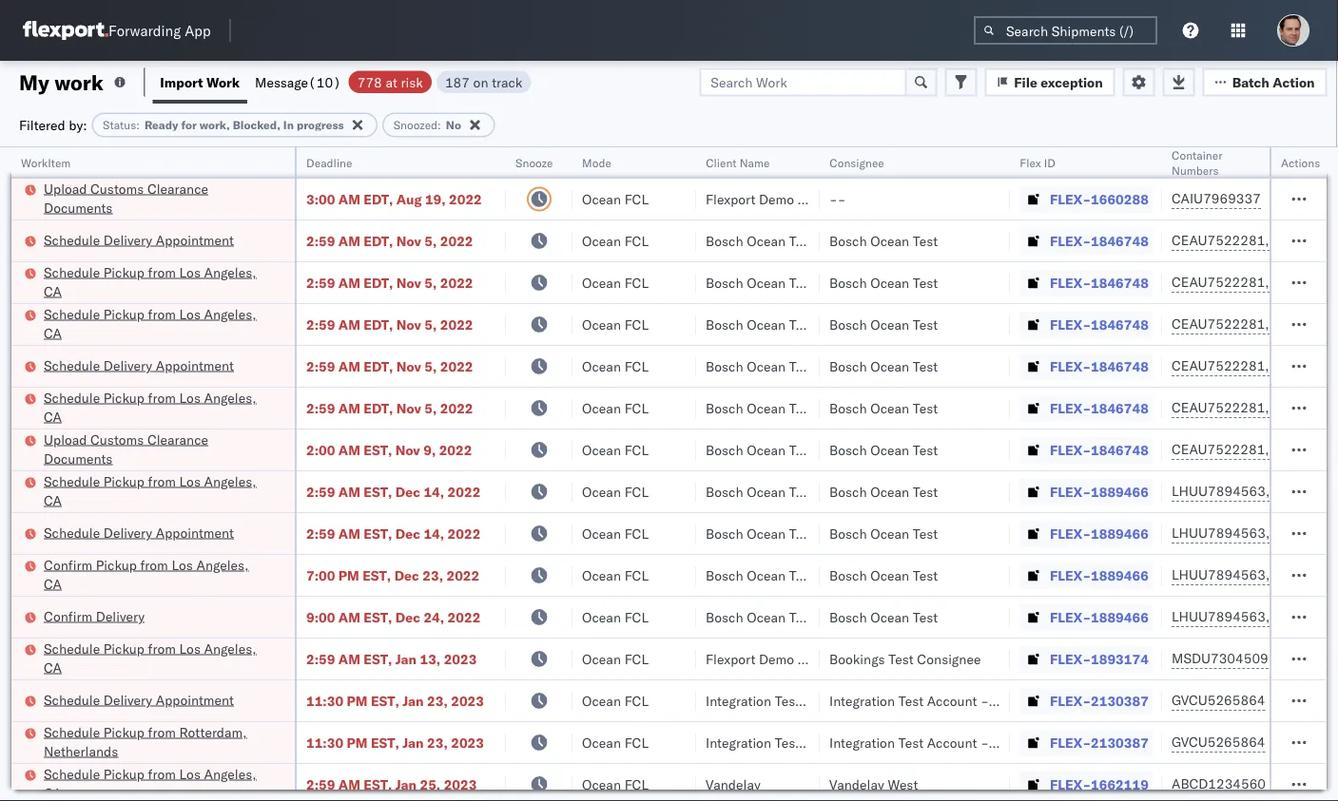 Task type: describe. For each thing, give the bounding box(es) containing it.
on
[[473, 74, 488, 90]]

from for 4th the schedule pickup from los angeles, ca link from the top of the page
[[148, 473, 176, 490]]

flex-1660288
[[1050, 191, 1149, 207]]

3 fcl from the top
[[624, 274, 649, 291]]

11 ocean fcl from the top
[[582, 609, 649, 626]]

3 hlxu6269 from the top
[[1273, 316, 1338, 332]]

5 am from the top
[[338, 358, 360, 375]]

deadline button
[[297, 151, 487, 170]]

caiu7969337
[[1172, 190, 1261, 207]]

pickup inside schedule pickup from rotterdam, netherlands
[[103, 724, 144, 741]]

batch
[[1232, 74, 1269, 90]]

2 1846748 from the top
[[1091, 274, 1149, 291]]

status : ready for work, blocked, in progress
[[103, 118, 344, 132]]

mode button
[[572, 151, 677, 170]]

2 gvcu5265864 from the top
[[1172, 734, 1265, 751]]

5, for 2nd the schedule pickup from los angeles, ca link from the top of the page
[[424, 316, 437, 333]]

resize handle column header for flex id
[[1139, 147, 1162, 802]]

track
[[492, 74, 523, 90]]

2 schedule pickup from los angeles, ca link from the top
[[44, 305, 270, 343]]

numbers
[[1172, 163, 1219, 177]]

at
[[386, 74, 397, 90]]

consignee button
[[820, 151, 991, 170]]

2 11:30 pm est, jan 23, 2023 from the top
[[306, 735, 484, 751]]

ceau7522281, for the upload customs clearance documents button for 2:00 am est, nov 9, 2022
[[1172, 441, 1269, 458]]

schedule pickup from los angeles, ca for 1st the schedule pickup from los angeles, ca link from the top
[[44, 264, 256, 300]]

ceau7522281, hlxu6269 for first schedule pickup from los angeles, ca button
[[1172, 274, 1338, 291]]

3 am from the top
[[338, 274, 360, 291]]

dec for schedule delivery appointment
[[395, 525, 420, 542]]

est, up '2:59 am est, jan 13, 2023'
[[364, 609, 392, 626]]

2 flex- from the top
[[1050, 233, 1091, 249]]

est, for 2:00 am est, nov 9, 2022's upload customs clearance documents link
[[364, 442, 392, 458]]

12 ocean fcl from the top
[[582, 651, 649, 668]]

file exception
[[1014, 74, 1103, 90]]

lhuu7894563, uetu5238 for schedule pickup from los angeles, ca
[[1172, 483, 1338, 500]]

5 edt, from the top
[[364, 358, 393, 375]]

flex-1662119
[[1050, 776, 1149, 793]]

2:59 am est, jan 13, 2023
[[306, 651, 477, 668]]

from for 2nd the schedule pickup from los angeles, ca link from the top of the page
[[148, 306, 176, 322]]

8 ocean fcl from the top
[[582, 484, 649, 500]]

13 fcl from the top
[[624, 693, 649, 709]]

work,
[[200, 118, 230, 132]]

deadline
[[306, 155, 352, 170]]

exception
[[1041, 74, 1103, 90]]

workitem button
[[11, 151, 276, 170]]

4 ceau7522281, from the top
[[1172, 358, 1269, 374]]

1 vertical spatial 23,
[[427, 693, 448, 709]]

client name
[[706, 155, 770, 170]]

1 ca from the top
[[44, 283, 62, 300]]

6 ocean fcl from the top
[[582, 400, 649, 417]]

app
[[185, 21, 211, 39]]

3 1846748 from the top
[[1091, 316, 1149, 333]]

1 gvcu5265864 from the top
[[1172, 692, 1265, 709]]

delivery for 3rd schedule delivery appointment button from the top
[[103, 524, 152, 541]]

angeles, inside confirm pickup from los angeles, ca
[[196, 557, 249, 573]]

4 1889466 from the top
[[1091, 609, 1149, 626]]

1 2:59 am edt, nov 5, 2022 from the top
[[306, 233, 473, 249]]

flex- for the upload customs clearance documents button for 2:00 am est, nov 9, 2022
[[1050, 442, 1091, 458]]

schedule delivery appointment link for 1st schedule delivery appointment button
[[44, 231, 234, 250]]

778
[[357, 74, 382, 90]]

upload customs clearance documents for 3:00 am edt, aug 19, 2022
[[44, 180, 208, 216]]

aug
[[396, 191, 422, 207]]

5 schedule pickup from los angeles, ca button from the top
[[44, 640, 270, 679]]

schedule pickup from rotterdam, netherlands button
[[44, 723, 270, 763]]

1 schedule delivery appointment from the top
[[44, 232, 234, 248]]

forwarding
[[108, 21, 181, 39]]

1 schedule pickup from los angeles, ca link from the top
[[44, 263, 270, 301]]

ready
[[145, 118, 178, 132]]

2023 for 2nd the schedule pickup from los angeles, ca link from the bottom
[[444, 651, 477, 668]]

6 ca from the top
[[44, 659, 62, 676]]

bookings
[[829, 651, 885, 668]]

maeu9 for schedule pickup from los angeles, ca
[[1295, 651, 1338, 668]]

confirm delivery button
[[44, 607, 145, 628]]

message
[[255, 74, 308, 90]]

est, for 4th the schedule pickup from los angeles, ca link from the top of the page
[[364, 484, 392, 500]]

24,
[[424, 609, 444, 626]]

jan down 13,
[[403, 693, 424, 709]]

2 hlxu6269 from the top
[[1273, 274, 1338, 291]]

resize handle column header for workitem
[[272, 147, 295, 802]]

risk
[[401, 74, 423, 90]]

client name button
[[696, 151, 801, 170]]

vandelay west
[[829, 776, 918, 793]]

2 2130387 from the top
[[1091, 735, 1149, 751]]

delivery for confirm delivery button
[[96, 608, 145, 625]]

25,
[[420, 776, 440, 793]]

confirm for confirm pickup from los angeles, ca
[[44, 557, 92, 573]]

my work
[[19, 69, 104, 95]]

5 flex- from the top
[[1050, 358, 1091, 375]]

2023 down '2:59 am est, jan 13, 2023'
[[451, 693, 484, 709]]

2 flex-2130387 from the top
[[1050, 735, 1149, 751]]

6 hlxu6269 from the top
[[1273, 441, 1338, 458]]

1893174
[[1091, 651, 1149, 668]]

resize handle column header for container numbers
[[1263, 147, 1286, 802]]

3 schedule pickup from los angeles, ca button from the top
[[44, 388, 270, 428]]

1 1846748 from the top
[[1091, 233, 1149, 249]]

for
[[181, 118, 197, 132]]

schedule pickup from los angeles, ca for 4th the schedule pickup from los angeles, ca link from the top of the page
[[44, 473, 256, 509]]

8 fcl from the top
[[624, 484, 649, 500]]

14 fcl from the top
[[624, 735, 649, 751]]

import
[[160, 74, 203, 90]]

flex id
[[1019, 155, 1055, 170]]

upload customs clearance documents link for 2:00 am est, nov 9, 2022
[[44, 430, 270, 468]]

1 integration test account - karl lagerfeld from the top
[[829, 693, 1077, 709]]

4 ca from the top
[[44, 492, 62, 509]]

7:00 pm est, dec 23, 2022
[[306, 567, 479, 584]]

lhuu7894563, for schedule delivery appointment
[[1172, 525, 1270, 542]]

flex- for third schedule pickup from los angeles, ca button
[[1050, 400, 1091, 417]]

187
[[445, 74, 470, 90]]

Search Shipments (/) text field
[[974, 16, 1157, 45]]

container numbers button
[[1162, 144, 1267, 178]]

my
[[19, 69, 49, 95]]

1 fcl from the top
[[624, 191, 649, 207]]

7 fcl from the top
[[624, 442, 649, 458]]

flex id button
[[1010, 151, 1143, 170]]

blocked,
[[233, 118, 280, 132]]

confirm pickup from los angeles, ca
[[44, 557, 249, 592]]

3 resize handle column header from the left
[[550, 147, 572, 802]]

bookings test consignee
[[829, 651, 981, 668]]

name
[[739, 155, 770, 170]]

23, for confirm pickup from los angeles, ca
[[423, 567, 443, 584]]

schedule delivery appointment link for third schedule delivery appointment button from the bottom
[[44, 356, 234, 375]]

confirm delivery link
[[44, 607, 145, 626]]

los for first schedule pickup from los angeles, ca button from the bottom of the page
[[179, 766, 201, 783]]

container numbers
[[1172, 148, 1222, 177]]

9:00
[[306, 609, 335, 626]]

schedule inside schedule pickup from rotterdam, netherlands
[[44, 724, 100, 741]]

Search Work text field
[[699, 68, 907, 97]]

187 on track
[[445, 74, 523, 90]]

ceau7522281, hlxu6269 for third schedule pickup from los angeles, ca button
[[1172, 399, 1338, 416]]

6 fcl from the top
[[624, 400, 649, 417]]

resize handle column header for mode
[[673, 147, 696, 802]]

14, for schedule delivery appointment
[[424, 525, 444, 542]]

15 fcl from the top
[[624, 776, 649, 793]]

west
[[888, 776, 918, 793]]

abcde for schedule delivery appointment
[[1295, 525, 1338, 542]]

1 schedule from the top
[[44, 232, 100, 248]]

1 hlxu6269 from the top
[[1273, 232, 1338, 249]]

los for second schedule pickup from los angeles, ca button from the top of the page
[[179, 306, 201, 322]]

4 2:59 am edt, nov 5, 2022 from the top
[[306, 358, 473, 375]]

resize handle column header for deadline
[[483, 147, 506, 802]]

in
[[283, 118, 294, 132]]

customs for 3:00 am edt, aug 19, 2022
[[90, 180, 144, 197]]

flex- for 5th schedule pickup from los angeles, ca button from the top of the page
[[1050, 651, 1091, 668]]

1660288
[[1091, 191, 1149, 207]]

consignee inside button
[[829, 155, 884, 170]]

1 5, from the top
[[424, 233, 437, 249]]

jan up 25,
[[403, 735, 424, 751]]

4 am from the top
[[338, 316, 360, 333]]

1 integration from the top
[[829, 693, 895, 709]]

9 am from the top
[[338, 525, 360, 542]]

from for schedule pickup from rotterdam, netherlands link
[[148, 724, 176, 741]]

3 schedule delivery appointment button from the top
[[44, 524, 234, 544]]

5 2:59 from the top
[[306, 400, 335, 417]]

id
[[1044, 155, 1055, 170]]

4 abcde from the top
[[1295, 609, 1338, 626]]

4 edt, from the top
[[364, 316, 393, 333]]

4 uetu5238 from the top
[[1273, 609, 1338, 625]]

import work
[[160, 74, 240, 90]]

container
[[1172, 148, 1222, 162]]

actions
[[1281, 155, 1320, 170]]

schedule pickup from los angeles, ca for 2nd the schedule pickup from los angeles, ca link from the top of the page
[[44, 306, 256, 341]]

pm for confirm pickup from los angeles, ca
[[338, 567, 359, 584]]

1 flex-1846748 from the top
[[1050, 233, 1149, 249]]

9:00 am est, dec 24, 2022
[[306, 609, 481, 626]]

ceau7522281, hlxu6269 for second schedule pickup from los angeles, ca button from the top of the page
[[1172, 316, 1338, 332]]

4 ceau7522281, hlxu6269 from the top
[[1172, 358, 1338, 374]]

4 5, from the top
[[424, 358, 437, 375]]

confirm pickup from los angeles, ca link
[[44, 556, 270, 594]]

2 account from the top
[[927, 735, 977, 751]]

2 schedule pickup from los angeles, ca button from the top
[[44, 305, 270, 345]]

import work button
[[152, 61, 247, 104]]

9 schedule from the top
[[44, 692, 100, 708]]

by:
[[69, 116, 87, 133]]

los for 4th schedule pickup from los angeles, ca button from the top
[[179, 473, 201, 490]]

resize handle column header for consignee
[[987, 147, 1010, 802]]

778 at risk
[[357, 74, 423, 90]]

5 schedule from the top
[[44, 389, 100, 406]]

4 schedule from the top
[[44, 357, 100, 374]]

documents for 2:00
[[44, 450, 113, 467]]

schedule pickup from rotterdam, netherlands
[[44, 724, 247, 760]]

abcde for schedule pickup from los angeles, ca
[[1295, 484, 1338, 500]]

est, down '2:59 am est, jan 13, 2023'
[[371, 693, 399, 709]]

from for 1st the schedule pickup from los angeles, ca link from the top
[[148, 264, 176, 281]]

confirm delivery
[[44, 608, 145, 625]]

5 fcl from the top
[[624, 358, 649, 375]]

confirm pickup from los angeles, ca button
[[44, 556, 270, 596]]

3 ca from the top
[[44, 408, 62, 425]]

from for confirm pickup from los angeles, ca link
[[140, 557, 168, 573]]

flex- for second schedule pickup from los angeles, ca button from the top of the page
[[1050, 316, 1091, 333]]

2023 for schedule pickup from rotterdam, netherlands link
[[451, 735, 484, 751]]

4 ocean fcl from the top
[[582, 316, 649, 333]]

delivery for third schedule delivery appointment button from the bottom
[[103, 357, 152, 374]]

2 schedule from the top
[[44, 264, 100, 281]]

documents for 3:00
[[44, 199, 113, 216]]

vandelay for vandelay
[[706, 776, 761, 793]]

no
[[446, 118, 461, 132]]

6 edt, from the top
[[364, 400, 393, 417]]

6 am from the top
[[338, 400, 360, 417]]

2 test12 from the top
[[1295, 274, 1338, 291]]

jan left 13,
[[395, 651, 417, 668]]

3 2:59 from the top
[[306, 316, 335, 333]]

2:59 am edt, nov 5, 2022 for third schedule pickup from los angeles, ca button
[[306, 400, 473, 417]]

13,
[[420, 651, 440, 668]]

2:59 am edt, nov 5, 2022 for second schedule pickup from los angeles, ca button from the top of the page
[[306, 316, 473, 333]]

dec left 24,
[[395, 609, 420, 626]]

4 schedule delivery appointment button from the top
[[44, 691, 234, 712]]

est, for confirm pickup from los angeles, ca link
[[363, 567, 391, 584]]

client
[[706, 155, 736, 170]]

4 lhuu7894563, uetu5238 from the top
[[1172, 609, 1338, 625]]

upload customs clearance documents link for 3:00 am edt, aug 19, 2022
[[44, 179, 270, 217]]

schedule delivery appointment link for 3rd schedule delivery appointment button from the top
[[44, 524, 234, 543]]

flex-1889466 for schedule pickup from los angeles, ca
[[1050, 484, 1149, 500]]

2 integration from the top
[[829, 735, 895, 751]]

netherlands
[[44, 743, 118, 760]]

4 1846748 from the top
[[1091, 358, 1149, 375]]

13 flex- from the top
[[1050, 693, 1091, 709]]

1662119
[[1091, 776, 1149, 793]]



Task type: locate. For each thing, give the bounding box(es) containing it.
23,
[[423, 567, 443, 584], [427, 693, 448, 709], [427, 735, 448, 751]]

5 ceau7522281, hlxu6269 from the top
[[1172, 399, 1338, 416]]

2:59 am est, dec 14, 2022
[[306, 484, 481, 500], [306, 525, 481, 542]]

est, up 9:00 am est, dec 24, 2022
[[363, 567, 391, 584]]

1 vertical spatial account
[[927, 735, 977, 751]]

6 test12 from the top
[[1295, 442, 1338, 458]]

8 am from the top
[[338, 484, 360, 500]]

3 ceau7522281, hlxu6269 from the top
[[1172, 316, 1338, 332]]

11 flex- from the top
[[1050, 609, 1091, 626]]

bosch
[[706, 233, 743, 249], [829, 233, 867, 249], [706, 274, 743, 291], [829, 274, 867, 291], [706, 316, 743, 333], [829, 316, 867, 333], [706, 358, 743, 375], [829, 358, 867, 375], [706, 400, 743, 417], [829, 400, 867, 417], [706, 442, 743, 458], [829, 442, 867, 458], [706, 484, 743, 500], [829, 484, 867, 500], [706, 525, 743, 542], [829, 525, 867, 542], [706, 567, 743, 584], [829, 567, 867, 584], [706, 609, 743, 626], [829, 609, 867, 626]]

rotterdam,
[[179, 724, 247, 741]]

0 vertical spatial confirm
[[44, 557, 92, 573]]

1 am from the top
[[338, 191, 360, 207]]

lhuu7894563, for confirm pickup from los angeles, ca
[[1172, 567, 1270, 583]]

0 vertical spatial customs
[[90, 180, 144, 197]]

ocean
[[582, 191, 621, 207], [582, 233, 621, 249], [747, 233, 786, 249], [870, 233, 909, 249], [582, 274, 621, 291], [747, 274, 786, 291], [870, 274, 909, 291], [582, 316, 621, 333], [747, 316, 786, 333], [870, 316, 909, 333], [582, 358, 621, 375], [747, 358, 786, 375], [870, 358, 909, 375], [582, 400, 621, 417], [747, 400, 786, 417], [870, 400, 909, 417], [582, 442, 621, 458], [747, 442, 786, 458], [870, 442, 909, 458], [582, 484, 621, 500], [747, 484, 786, 500], [870, 484, 909, 500], [582, 525, 621, 542], [747, 525, 786, 542], [870, 525, 909, 542], [582, 567, 621, 584], [747, 567, 786, 584], [870, 567, 909, 584], [582, 609, 621, 626], [747, 609, 786, 626], [870, 609, 909, 626], [582, 651, 621, 668], [582, 693, 621, 709], [582, 735, 621, 751], [582, 776, 621, 793]]

batch action button
[[1203, 68, 1327, 97]]

2 integration test account - karl lagerfeld from the top
[[829, 735, 1077, 751]]

11:30
[[306, 693, 343, 709], [306, 735, 343, 751]]

12 flex- from the top
[[1050, 651, 1091, 668]]

demo down name
[[759, 191, 794, 207]]

0 horizontal spatial :
[[136, 118, 140, 132]]

0 vertical spatial upload
[[44, 180, 87, 197]]

5 schedule pickup from los angeles, ca from the top
[[44, 640, 256, 676]]

dec for confirm pickup from los angeles, ca
[[394, 567, 419, 584]]

7 ca from the top
[[44, 785, 62, 802]]

documents
[[44, 199, 113, 216], [44, 450, 113, 467]]

1 vertical spatial flexport demo consignee
[[706, 651, 861, 668]]

1 vertical spatial karl
[[992, 735, 1017, 751]]

2023 right 25,
[[444, 776, 477, 793]]

clearance for 2:00 am est, nov 9, 2022
[[147, 431, 208, 448]]

2:59 am est, dec 14, 2022 up 7:00 pm est, dec 23, 2022
[[306, 525, 481, 542]]

1 schedule pickup from los angeles, ca from the top
[[44, 264, 256, 300]]

1 customs from the top
[[90, 180, 144, 197]]

1 vertical spatial lagerfeld
[[1020, 735, 1077, 751]]

upload
[[44, 180, 87, 197], [44, 431, 87, 448]]

0 vertical spatial gvcu5265864
[[1172, 692, 1265, 709]]

9,
[[423, 442, 436, 458]]

: for status
[[136, 118, 140, 132]]

flex- for schedule pickup from rotterdam, netherlands button on the bottom left of the page
[[1050, 735, 1091, 751]]

4 flex-1889466 from the top
[[1050, 609, 1149, 626]]

1 vertical spatial 11:30
[[306, 735, 343, 751]]

(10)
[[308, 74, 341, 90]]

consignee
[[829, 155, 884, 170], [798, 191, 861, 207], [798, 651, 861, 668], [917, 651, 981, 668]]

lhuu7894563, uetu5238 for schedule delivery appointment
[[1172, 525, 1338, 542]]

snoozed
[[393, 118, 438, 132]]

1 vertical spatial 14,
[[424, 525, 444, 542]]

1 vertical spatial integration
[[829, 735, 895, 751]]

flex-1846748 for first schedule pickup from los angeles, ca button
[[1050, 274, 1149, 291]]

23, for schedule pickup from rotterdam, netherlands
[[427, 735, 448, 751]]

schedule pickup from los angeles, ca
[[44, 264, 256, 300], [44, 306, 256, 341], [44, 389, 256, 425], [44, 473, 256, 509], [44, 640, 256, 676], [44, 766, 256, 802]]

11:30 pm est, jan 23, 2023 up the 2:59 am est, jan 25, 2023 at the left of the page
[[306, 735, 484, 751]]

1 vertical spatial flex-2130387
[[1050, 735, 1149, 751]]

3 schedule delivery appointment link from the top
[[44, 524, 234, 543]]

maeu9 for schedule pickup from rotterdam, netherlands
[[1295, 735, 1338, 751]]

upload customs clearance documents button for 3:00 am edt, aug 19, 2022
[[44, 179, 270, 219]]

work
[[54, 69, 104, 95]]

2 2:59 am edt, nov 5, 2022 from the top
[[306, 274, 473, 291]]

flex-2130387 down flex-1893174
[[1050, 693, 1149, 709]]

3:00 am edt, aug 19, 2022
[[306, 191, 482, 207]]

15 ocean fcl from the top
[[582, 776, 649, 793]]

integration test account - karl lagerfeld down "bookings test consignee"
[[829, 693, 1077, 709]]

demo for -
[[759, 191, 794, 207]]

2:59 am est, jan 25, 2023
[[306, 776, 477, 793]]

karl
[[992, 693, 1017, 709], [992, 735, 1017, 751]]

flex
[[1019, 155, 1041, 170]]

2 confirm from the top
[[44, 608, 92, 625]]

1 vertical spatial integration test account - karl lagerfeld
[[829, 735, 1077, 751]]

pm right 7:00
[[338, 567, 359, 584]]

23, up 24,
[[423, 567, 443, 584]]

5 hlxu6269 from the top
[[1273, 399, 1338, 416]]

integration test account - karl lagerfeld up the 'west'
[[829, 735, 1077, 751]]

flex-1846748
[[1050, 233, 1149, 249], [1050, 274, 1149, 291], [1050, 316, 1149, 333], [1050, 358, 1149, 375], [1050, 400, 1149, 417], [1050, 442, 1149, 458]]

-- down consignee button
[[829, 191, 846, 207]]

dec down "2:00 am est, nov 9, 2022"
[[395, 484, 420, 500]]

confirm
[[44, 557, 92, 573], [44, 608, 92, 625]]

est, for 3rd schedule delivery appointment button from the top's the schedule delivery appointment link
[[364, 525, 392, 542]]

6 flex-1846748 from the top
[[1050, 442, 1149, 458]]

0 vertical spatial maeu9
[[1295, 651, 1338, 668]]

batch action
[[1232, 74, 1315, 90]]

1 vertical spatial pm
[[347, 693, 367, 709]]

1889466 for schedule pickup from los angeles, ca
[[1091, 484, 1149, 500]]

pm for schedule pickup from rotterdam, netherlands
[[347, 735, 367, 751]]

3 lhuu7894563, from the top
[[1172, 567, 1270, 583]]

0 vertical spatial 11:30 pm est, jan 23, 2023
[[306, 693, 484, 709]]

flex-1846748 for the upload customs clearance documents button for 2:00 am est, nov 9, 2022
[[1050, 442, 1149, 458]]

flex-1846748 for second schedule pickup from los angeles, ca button from the top of the page
[[1050, 316, 1149, 333]]

flex- for first schedule pickup from los angeles, ca button from the bottom of the page
[[1050, 776, 1091, 793]]

flex-1846748 for third schedule pickup from los angeles, ca button
[[1050, 400, 1149, 417]]

from for 2nd the schedule pickup from los angeles, ca link from the bottom
[[148, 640, 176, 657]]

2:59 am est, dec 14, 2022 down "2:00 am est, nov 9, 2022"
[[306, 484, 481, 500]]

delivery for 1st schedule delivery appointment button
[[103, 232, 152, 248]]

1 flex-2130387 from the top
[[1050, 693, 1149, 709]]

los for confirm pickup from los angeles, ca button
[[172, 557, 193, 573]]

1889466 for confirm pickup from los angeles, ca
[[1091, 567, 1149, 584]]

dec up 7:00 pm est, dec 23, 2022
[[395, 525, 420, 542]]

fcl
[[624, 191, 649, 207], [624, 233, 649, 249], [624, 274, 649, 291], [624, 316, 649, 333], [624, 358, 649, 375], [624, 400, 649, 417], [624, 442, 649, 458], [624, 484, 649, 500], [624, 525, 649, 542], [624, 567, 649, 584], [624, 609, 649, 626], [624, 651, 649, 668], [624, 693, 649, 709], [624, 735, 649, 751], [624, 776, 649, 793]]

-- right abcd1234560
[[1295, 776, 1312, 793]]

demo for bookings
[[759, 651, 794, 668]]

7:00
[[306, 567, 335, 584]]

flex-2130387 up flex-1662119
[[1050, 735, 1149, 751]]

los
[[179, 264, 201, 281], [179, 306, 201, 322], [179, 389, 201, 406], [179, 473, 201, 490], [172, 557, 193, 573], [179, 640, 201, 657], [179, 766, 201, 783]]

am
[[338, 191, 360, 207], [338, 233, 360, 249], [338, 274, 360, 291], [338, 316, 360, 333], [338, 358, 360, 375], [338, 400, 360, 417], [338, 442, 360, 458], [338, 484, 360, 500], [338, 525, 360, 542], [338, 609, 360, 626], [338, 651, 360, 668], [338, 776, 360, 793]]

12 fcl from the top
[[624, 651, 649, 668]]

1 upload from the top
[[44, 180, 87, 197]]

:
[[136, 118, 140, 132], [438, 118, 441, 132]]

work
[[206, 74, 240, 90]]

0 vertical spatial account
[[927, 693, 977, 709]]

upload customs clearance documents button
[[44, 179, 270, 219], [44, 430, 270, 470]]

2 2:59 from the top
[[306, 274, 335, 291]]

snooze
[[515, 155, 553, 170]]

abcd1234560
[[1172, 776, 1266, 793]]

filtered
[[19, 116, 65, 133]]

ceau7522281, for first schedule pickup from los angeles, ca button
[[1172, 274, 1269, 291]]

0 horizontal spatial vandelay
[[706, 776, 761, 793]]

snoozed : no
[[393, 118, 461, 132]]

6 schedule pickup from los angeles, ca button from the top
[[44, 765, 270, 802]]

2:00
[[306, 442, 335, 458]]

2023 for 6th the schedule pickup from los angeles, ca link from the top
[[444, 776, 477, 793]]

schedule delivery appointment link for fourth schedule delivery appointment button from the top of the page
[[44, 691, 234, 710]]

appointment
[[156, 232, 234, 248], [156, 357, 234, 374], [156, 524, 234, 541], [156, 692, 234, 708]]

11 schedule from the top
[[44, 766, 100, 783]]

2 vertical spatial maeu9
[[1295, 735, 1338, 751]]

ceau7522281,
[[1172, 232, 1269, 249], [1172, 274, 1269, 291], [1172, 316, 1269, 332], [1172, 358, 1269, 374], [1172, 399, 1269, 416], [1172, 441, 1269, 458]]

schedule pickup from los angeles, ca for third the schedule pickup from los angeles, ca link from the top
[[44, 389, 256, 425]]

flexport. image
[[23, 21, 108, 40]]

message (10)
[[255, 74, 341, 90]]

0 vertical spatial clearance
[[147, 180, 208, 197]]

maeu9
[[1295, 651, 1338, 668], [1295, 693, 1338, 709], [1295, 735, 1338, 751]]

2130387 up 1662119
[[1091, 735, 1149, 751]]

4 schedule delivery appointment from the top
[[44, 692, 234, 708]]

14,
[[424, 484, 444, 500], [424, 525, 444, 542]]

1 vertical spatial --
[[1295, 776, 1312, 793]]

upload for 3:00 am edt, aug 19, 2022
[[44, 180, 87, 197]]

flex-1889466 for confirm pickup from los angeles, ca
[[1050, 567, 1149, 584]]

upload for 2:00 am est, nov 9, 2022
[[44, 431, 87, 448]]

flexport for --
[[706, 191, 755, 207]]

14, for schedule pickup from los angeles, ca
[[424, 484, 444, 500]]

4 test12 from the top
[[1295, 358, 1338, 375]]

1 2:59 am est, dec 14, 2022 from the top
[[306, 484, 481, 500]]

ceau7522281, hlxu6269
[[1172, 232, 1338, 249], [1172, 274, 1338, 291], [1172, 316, 1338, 332], [1172, 358, 1338, 374], [1172, 399, 1338, 416], [1172, 441, 1338, 458]]

est,
[[364, 442, 392, 458], [364, 484, 392, 500], [364, 525, 392, 542], [363, 567, 391, 584], [364, 609, 392, 626], [364, 651, 392, 668], [371, 693, 399, 709], [371, 735, 399, 751], [364, 776, 392, 793]]

: left ready
[[136, 118, 140, 132]]

1 karl from the top
[[992, 693, 1017, 709]]

0 vertical spatial flexport
[[706, 191, 755, 207]]

1 vertical spatial upload customs clearance documents link
[[44, 430, 270, 468]]

1 ceau7522281, hlxu6269 from the top
[[1172, 232, 1338, 249]]

4 fcl from the top
[[624, 316, 649, 333]]

test
[[789, 233, 814, 249], [913, 233, 938, 249], [789, 274, 814, 291], [913, 274, 938, 291], [789, 316, 814, 333], [913, 316, 938, 333], [789, 358, 814, 375], [913, 358, 938, 375], [789, 400, 814, 417], [913, 400, 938, 417], [789, 442, 814, 458], [913, 442, 938, 458], [789, 484, 814, 500], [913, 484, 938, 500], [789, 525, 814, 542], [913, 525, 938, 542], [789, 567, 814, 584], [913, 567, 938, 584], [789, 609, 814, 626], [913, 609, 938, 626], [888, 651, 914, 668], [898, 693, 923, 709], [898, 735, 923, 751]]

6 1846748 from the top
[[1091, 442, 1149, 458]]

2 vertical spatial 23,
[[427, 735, 448, 751]]

delivery inside confirm delivery link
[[96, 608, 145, 625]]

filtered by:
[[19, 116, 87, 133]]

1 vertical spatial upload
[[44, 431, 87, 448]]

flex- for first schedule pickup from los angeles, ca button
[[1050, 274, 1091, 291]]

0 vertical spatial flex-2130387
[[1050, 693, 1149, 709]]

los for first schedule pickup from los angeles, ca button
[[179, 264, 201, 281]]

action
[[1273, 74, 1315, 90]]

2023 up the 2:59 am est, jan 25, 2023 at the left of the page
[[451, 735, 484, 751]]

schedule pickup from los angeles, ca button
[[44, 263, 270, 303], [44, 305, 270, 345], [44, 388, 270, 428], [44, 472, 270, 512], [44, 640, 270, 679], [44, 765, 270, 802]]

abcde for confirm pickup from los angeles, ca
[[1295, 567, 1338, 584]]

1 vertical spatial demo
[[759, 651, 794, 668]]

0 vertical spatial karl
[[992, 693, 1017, 709]]

flex-2130387
[[1050, 693, 1149, 709], [1050, 735, 1149, 751]]

: left no
[[438, 118, 441, 132]]

file
[[1014, 74, 1037, 90]]

0 vertical spatial pm
[[338, 567, 359, 584]]

lagerfeld down flex-1893174
[[1020, 693, 1077, 709]]

1 vandelay from the left
[[706, 776, 761, 793]]

2:59
[[306, 233, 335, 249], [306, 274, 335, 291], [306, 316, 335, 333], [306, 358, 335, 375], [306, 400, 335, 417], [306, 484, 335, 500], [306, 525, 335, 542], [306, 651, 335, 668], [306, 776, 335, 793]]

3 edt, from the top
[[364, 274, 393, 291]]

lhuu7894563, uetu5238 for confirm pickup from los angeles, ca
[[1172, 567, 1338, 583]]

2023 right 13,
[[444, 651, 477, 668]]

2 edt, from the top
[[364, 233, 393, 249]]

4 flex- from the top
[[1050, 316, 1091, 333]]

demo
[[759, 191, 794, 207], [759, 651, 794, 668]]

0 vertical spatial 2:59 am est, dec 14, 2022
[[306, 484, 481, 500]]

integration
[[829, 693, 895, 709], [829, 735, 895, 751]]

0 vertical spatial 11:30
[[306, 693, 343, 709]]

23, up 25,
[[427, 735, 448, 751]]

confirm down confirm pickup from los angeles, ca
[[44, 608, 92, 625]]

1889466 for schedule delivery appointment
[[1091, 525, 1149, 542]]

flexport demo consignee for bookings
[[706, 651, 861, 668]]

3 test12 from the top
[[1295, 316, 1338, 333]]

mbl/ma
[[1295, 155, 1338, 170]]

mbl/ma button
[[1286, 151, 1338, 170]]

integration down bookings
[[829, 693, 895, 709]]

ca
[[44, 283, 62, 300], [44, 325, 62, 341], [44, 408, 62, 425], [44, 492, 62, 509], [44, 576, 62, 592], [44, 659, 62, 676], [44, 785, 62, 802]]

los for third schedule pickup from los angeles, ca button
[[179, 389, 201, 406]]

flex- for 3rd schedule delivery appointment button from the top
[[1050, 525, 1091, 542]]

4 appointment from the top
[[156, 692, 234, 708]]

11:30 pm est, jan 23, 2023 down '2:59 am est, jan 13, 2023'
[[306, 693, 484, 709]]

19,
[[425, 191, 446, 207]]

1 schedule delivery appointment button from the top
[[44, 231, 234, 252]]

0 vertical spatial 23,
[[423, 567, 443, 584]]

2 upload from the top
[[44, 431, 87, 448]]

0 vertical spatial upload customs clearance documents
[[44, 180, 208, 216]]

9 ocean fcl from the top
[[582, 525, 649, 542]]

workitem
[[21, 155, 71, 170]]

0 vertical spatial upload customs clearance documents link
[[44, 179, 270, 217]]

confirm for confirm delivery
[[44, 608, 92, 625]]

jan left 25,
[[395, 776, 417, 793]]

pickup inside confirm pickup from los angeles, ca
[[96, 557, 137, 573]]

uetu5238 for schedule pickup from los angeles, ca
[[1273, 483, 1338, 500]]

resize handle column header
[[272, 147, 295, 802], [483, 147, 506, 802], [550, 147, 572, 802], [673, 147, 696, 802], [797, 147, 820, 802], [987, 147, 1010, 802], [1139, 147, 1162, 802], [1263, 147, 1286, 802], [1304, 147, 1327, 802]]

1 vertical spatial 2:59 am est, dec 14, 2022
[[306, 525, 481, 542]]

confirm inside confirm pickup from los angeles, ca
[[44, 557, 92, 573]]

2 vandelay from the left
[[829, 776, 884, 793]]

1 vertical spatial customs
[[90, 431, 144, 448]]

0 vertical spatial integration test account - karl lagerfeld
[[829, 693, 1077, 709]]

los inside confirm pickup from los angeles, ca
[[172, 557, 193, 573]]

3 schedule pickup from los angeles, ca link from the top
[[44, 388, 270, 427]]

angeles,
[[204, 264, 256, 281], [204, 306, 256, 322], [204, 389, 256, 406], [204, 473, 256, 490], [196, 557, 249, 573], [204, 640, 256, 657], [204, 766, 256, 783]]

14, up 7:00 pm est, dec 23, 2022
[[424, 525, 444, 542]]

pm up the 2:59 am est, jan 25, 2023 at the left of the page
[[347, 735, 367, 751]]

2 ocean fcl from the top
[[582, 233, 649, 249]]

schedule delivery appointment link
[[44, 231, 234, 250], [44, 356, 234, 375], [44, 524, 234, 543], [44, 691, 234, 710]]

3 schedule from the top
[[44, 306, 100, 322]]

uetu5238 for confirm pickup from los angeles, ca
[[1273, 567, 1338, 583]]

1889466
[[1091, 484, 1149, 500], [1091, 525, 1149, 542], [1091, 567, 1149, 584], [1091, 609, 1149, 626]]

schedule delivery appointment
[[44, 232, 234, 248], [44, 357, 234, 374], [44, 524, 234, 541], [44, 692, 234, 708]]

1 flex- from the top
[[1050, 191, 1091, 207]]

11:30 down '2:59 am est, jan 13, 2023'
[[306, 693, 343, 709]]

integration up vandelay west
[[829, 735, 895, 751]]

forwarding app link
[[23, 21, 211, 40]]

est, up the 2:59 am est, jan 25, 2023 at the left of the page
[[371, 735, 399, 751]]

from inside schedule pickup from rotterdam, netherlands
[[148, 724, 176, 741]]

from for third the schedule pickup from los angeles, ca link from the top
[[148, 389, 176, 406]]

10 fcl from the top
[[624, 567, 649, 584]]

est, for 2nd the schedule pickup from los angeles, ca link from the bottom
[[364, 651, 392, 668]]

5, for 1st the schedule pickup from los angeles, ca link from the top
[[424, 274, 437, 291]]

msdu7304509
[[1172, 650, 1268, 667]]

est, left 25,
[[364, 776, 392, 793]]

los for 5th schedule pickup from los angeles, ca button from the top of the page
[[179, 640, 201, 657]]

0 vertical spatial integration
[[829, 693, 895, 709]]

customs for 2:00 am est, nov 9, 2022
[[90, 431, 144, 448]]

demo left bookings
[[759, 651, 794, 668]]

0 vertical spatial flexport demo consignee
[[706, 191, 861, 207]]

gvcu5265864 up abcd1234560
[[1172, 734, 1265, 751]]

dec
[[395, 484, 420, 500], [395, 525, 420, 542], [394, 567, 419, 584], [395, 609, 420, 626]]

11:30 up the 2:59 am est, jan 25, 2023 at the left of the page
[[306, 735, 343, 751]]

1 horizontal spatial :
[[438, 118, 441, 132]]

1 vertical spatial upload customs clearance documents
[[44, 431, 208, 467]]

1 horizontal spatial vandelay
[[829, 776, 884, 793]]

2 lagerfeld from the top
[[1020, 735, 1077, 751]]

jan
[[395, 651, 417, 668], [403, 693, 424, 709], [403, 735, 424, 751], [395, 776, 417, 793]]

0 horizontal spatial --
[[829, 191, 846, 207]]

: for snoozed
[[438, 118, 441, 132]]

flex-1893174
[[1050, 651, 1149, 668]]

2 vertical spatial pm
[[347, 735, 367, 751]]

1 resize handle column header from the left
[[272, 147, 295, 802]]

2 upload customs clearance documents button from the top
[[44, 430, 270, 470]]

1 : from the left
[[136, 118, 140, 132]]

7 schedule from the top
[[44, 524, 100, 541]]

ceau7522281, for third schedule pickup from los angeles, ca button
[[1172, 399, 1269, 416]]

est, for 6th the schedule pickup from los angeles, ca link from the top
[[364, 776, 392, 793]]

1 vertical spatial flexport
[[706, 651, 755, 668]]

est, down "2:00 am est, nov 9, 2022"
[[364, 484, 392, 500]]

flex-1889466
[[1050, 484, 1149, 500], [1050, 525, 1149, 542], [1050, 567, 1149, 584], [1050, 609, 1149, 626]]

flexport demo consignee
[[706, 191, 861, 207], [706, 651, 861, 668]]

3 flex-1889466 from the top
[[1050, 567, 1149, 584]]

clearance for 3:00 am edt, aug 19, 2022
[[147, 180, 208, 197]]

10 am from the top
[[338, 609, 360, 626]]

flexport demo consignee for -
[[706, 191, 861, 207]]

pm down '2:59 am est, jan 13, 2023'
[[347, 693, 367, 709]]

0 vertical spatial --
[[829, 191, 846, 207]]

est, for schedule pickup from rotterdam, netherlands link
[[371, 735, 399, 751]]

2 fcl from the top
[[624, 233, 649, 249]]

3 2:59 am edt, nov 5, 2022 from the top
[[306, 316, 473, 333]]

resize handle column header for client name
[[797, 147, 820, 802]]

mode
[[582, 155, 611, 170]]

est, up 7:00 pm est, dec 23, 2022
[[364, 525, 392, 542]]

gvcu5265864 down msdu7304509
[[1172, 692, 1265, 709]]

14, down 9,
[[424, 484, 444, 500]]

1 ocean fcl from the top
[[582, 191, 649, 207]]

3 ceau7522281, from the top
[[1172, 316, 1269, 332]]

12 am from the top
[[338, 776, 360, 793]]

2130387 down the 1893174
[[1091, 693, 1149, 709]]

1846748
[[1091, 233, 1149, 249], [1091, 274, 1149, 291], [1091, 316, 1149, 333], [1091, 358, 1149, 375], [1091, 400, 1149, 417], [1091, 442, 1149, 458]]

delivery for fourth schedule delivery appointment button from the top of the page
[[103, 692, 152, 708]]

1 vertical spatial gvcu5265864
[[1172, 734, 1265, 751]]

7 ocean fcl from the top
[[582, 442, 649, 458]]

flex-1889466 for schedule delivery appointment
[[1050, 525, 1149, 542]]

flex- for 4th schedule pickup from los angeles, ca button from the top
[[1050, 484, 1091, 500]]

0 vertical spatial upload customs clearance documents button
[[44, 179, 270, 219]]

flex-1660288 button
[[1019, 186, 1152, 213], [1019, 186, 1152, 213]]

dec up 9:00 am est, dec 24, 2022
[[394, 567, 419, 584]]

4 schedule pickup from los angeles, ca link from the top
[[44, 472, 270, 510]]

pickup
[[103, 264, 144, 281], [103, 306, 144, 322], [103, 389, 144, 406], [103, 473, 144, 490], [96, 557, 137, 573], [103, 640, 144, 657], [103, 724, 144, 741], [103, 766, 144, 783]]

0 vertical spatial 14,
[[424, 484, 444, 500]]

0 vertical spatial demo
[[759, 191, 794, 207]]

2:59 am est, dec 14, 2022 for schedule delivery appointment
[[306, 525, 481, 542]]

ocean fcl
[[582, 191, 649, 207], [582, 233, 649, 249], [582, 274, 649, 291], [582, 316, 649, 333], [582, 358, 649, 375], [582, 400, 649, 417], [582, 442, 649, 458], [582, 484, 649, 500], [582, 525, 649, 542], [582, 567, 649, 584], [582, 609, 649, 626], [582, 651, 649, 668], [582, 693, 649, 709], [582, 735, 649, 751], [582, 776, 649, 793]]

1 appointment from the top
[[156, 232, 234, 248]]

5 2:59 am edt, nov 5, 2022 from the top
[[306, 400, 473, 417]]

progress
[[297, 118, 344, 132]]

2130387
[[1091, 693, 1149, 709], [1091, 735, 1149, 751]]

ca inside confirm pickup from los angeles, ca
[[44, 576, 62, 592]]

lagerfeld up flex-1662119
[[1020, 735, 1077, 751]]

1 vertical spatial documents
[[44, 450, 113, 467]]

clearance
[[147, 180, 208, 197], [147, 431, 208, 448]]

2:00 am est, nov 9, 2022
[[306, 442, 472, 458]]

from for 6th the schedule pickup from los angeles, ca link from the top
[[148, 766, 176, 783]]

2 resize handle column header from the left
[[483, 147, 506, 802]]

vandelay
[[706, 776, 761, 793], [829, 776, 884, 793]]

upload customs clearance documents for 2:00 am est, nov 9, 2022
[[44, 431, 208, 467]]

2 abcde from the top
[[1295, 525, 1338, 542]]

confirm up confirm delivery
[[44, 557, 92, 573]]

0 vertical spatial 2130387
[[1091, 693, 1149, 709]]

pm
[[338, 567, 359, 584], [347, 693, 367, 709], [347, 735, 367, 751]]

ceau7522281, hlxu6269 for the upload customs clearance documents button for 2:00 am est, nov 9, 2022
[[1172, 441, 1338, 458]]

0 vertical spatial lagerfeld
[[1020, 693, 1077, 709]]

9 flex- from the top
[[1050, 525, 1091, 542]]

1 confirm from the top
[[44, 557, 92, 573]]

6 schedule pickup from los angeles, ca from the top
[[44, 766, 256, 802]]

status
[[103, 118, 136, 132]]

1 vertical spatial upload customs clearance documents button
[[44, 430, 270, 470]]

1 vertical spatial maeu9
[[1295, 693, 1338, 709]]

from inside confirm pickup from los angeles, ca
[[140, 557, 168, 573]]

dec for schedule pickup from los angeles, ca
[[395, 484, 420, 500]]

1 2130387 from the top
[[1091, 693, 1149, 709]]

customs
[[90, 180, 144, 197], [90, 431, 144, 448]]

2 demo from the top
[[759, 651, 794, 668]]

5 flex-1846748 from the top
[[1050, 400, 1149, 417]]

2:59 am edt, nov 5, 2022 for first schedule pickup from los angeles, ca button
[[306, 274, 473, 291]]

2 14, from the top
[[424, 525, 444, 542]]

23, down 13,
[[427, 693, 448, 709]]

vandelay for vandelay west
[[829, 776, 884, 793]]

uetu5238 for schedule delivery appointment
[[1273, 525, 1338, 542]]

est, left 9,
[[364, 442, 392, 458]]

1 uetu5238 from the top
[[1273, 483, 1338, 500]]

1 maeu9 from the top
[[1295, 651, 1338, 668]]

1 vertical spatial confirm
[[44, 608, 92, 625]]

6 2:59 from the top
[[306, 484, 335, 500]]

-
[[829, 191, 838, 207], [837, 191, 846, 207], [981, 693, 989, 709], [981, 735, 989, 751], [1295, 776, 1303, 793], [1303, 776, 1312, 793]]

9 fcl from the top
[[624, 525, 649, 542]]

upload customs clearance documents button for 2:00 am est, nov 9, 2022
[[44, 430, 270, 470]]

1 horizontal spatial --
[[1295, 776, 1312, 793]]

5 ca from the top
[[44, 576, 62, 592]]

1 2:59 from the top
[[306, 233, 335, 249]]

est, down 9:00 am est, dec 24, 2022
[[364, 651, 392, 668]]

1 vertical spatial 2130387
[[1091, 735, 1149, 751]]

1 vertical spatial clearance
[[147, 431, 208, 448]]

0 vertical spatial documents
[[44, 199, 113, 216]]

forwarding app
[[108, 21, 211, 39]]

1 vertical spatial 11:30 pm est, jan 23, 2023
[[306, 735, 484, 751]]

2 appointment from the top
[[156, 357, 234, 374]]

schedule pickup from rotterdam, netherlands link
[[44, 723, 270, 761]]



Task type: vqa. For each thing, say whether or not it's contained in the screenshot.


